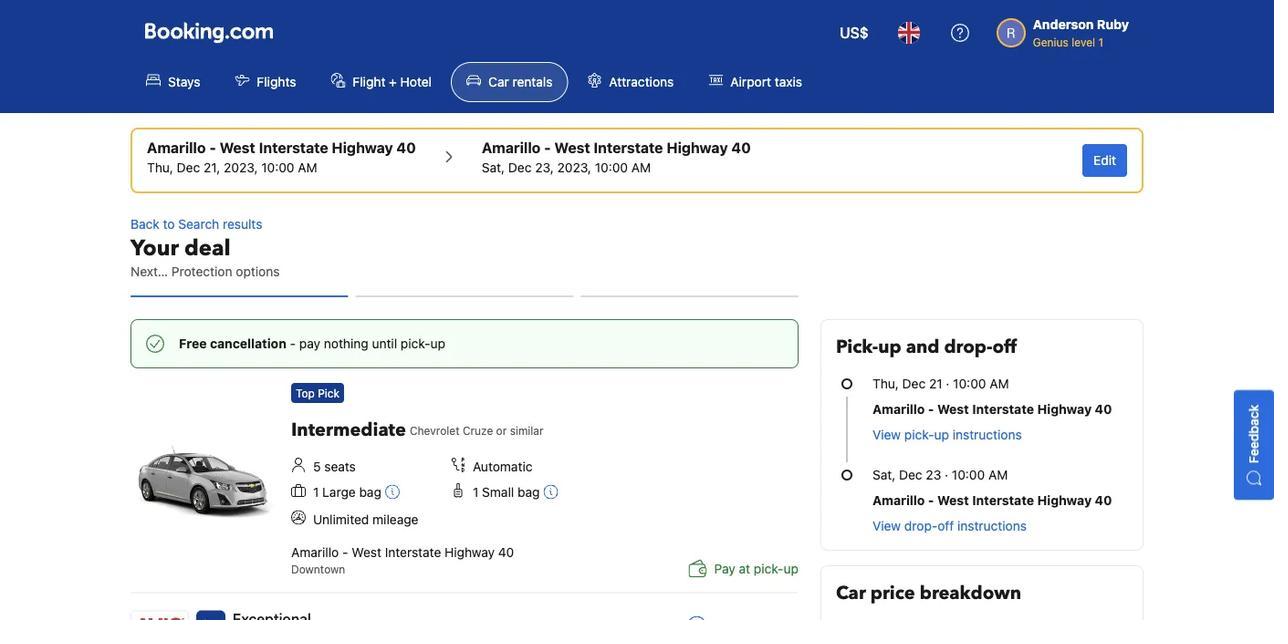 Task type: describe. For each thing, give the bounding box(es) containing it.
genius
[[1033, 36, 1069, 48]]

up left and
[[878, 335, 901, 360]]

amarillo down sat, dec 23 · 10:00 am
[[873, 493, 925, 508]]

downtown
[[291, 563, 345, 576]]

highway for thu, dec 21, 2023, 10:00 am
[[332, 139, 393, 157]]

large
[[322, 485, 356, 500]]

1 tooltip arial label image from the left
[[385, 485, 400, 500]]

10:00 inside amarillo - west interstate highway 40 thu, dec 21, 2023, 10:00 am
[[261, 160, 294, 175]]

breakdown
[[920, 581, 1021, 607]]

flight + hotel
[[353, 74, 432, 89]]

pay at pick-up
[[714, 561, 799, 576]]

at
[[739, 561, 750, 576]]

23
[[926, 468, 941, 483]]

dec left 21
[[902, 377, 926, 392]]

interstate up view drop-off instructions
[[972, 493, 1034, 508]]

flight
[[353, 74, 386, 89]]

seats
[[324, 460, 356, 475]]

21
[[929, 377, 943, 392]]

amarillo for downtown
[[291, 545, 339, 560]]

5 seats
[[313, 460, 356, 475]]

unlimited
[[313, 512, 369, 527]]

top pick
[[296, 387, 340, 400]]

pay
[[299, 336, 320, 351]]

10:00 right 21
[[953, 377, 986, 392]]

up right until
[[430, 336, 445, 351]]

pick-up and drop-off
[[836, 335, 1017, 360]]

customer rating 9.7 exceptional element
[[233, 608, 311, 621]]

- left pay
[[290, 336, 296, 351]]

free cancellation - pay nothing until pick-up
[[179, 336, 445, 351]]

taxis
[[775, 74, 802, 89]]

cruze
[[463, 424, 493, 437]]

free
[[179, 336, 207, 351]]

thu, inside amarillo - west interstate highway 40 thu, dec 21, 2023, 10:00 am
[[147, 160, 173, 175]]

protection
[[171, 264, 232, 279]]

options
[[236, 264, 280, 279]]

us$
[[840, 24, 869, 42]]

drop- inside 'button'
[[904, 519, 938, 534]]

1 large bag
[[313, 485, 381, 500]]

intermediate chevrolet cruze or similar
[[291, 418, 544, 443]]

1 small bag
[[473, 485, 540, 500]]

interstate for downtown
[[385, 545, 441, 560]]

up inside the product card group
[[784, 561, 799, 576]]

car for car price breakdown
[[836, 581, 866, 607]]

am right 23
[[989, 468, 1008, 483]]

10:00 right 23
[[952, 468, 985, 483]]

edit button
[[1083, 144, 1127, 177]]

cancellation
[[210, 336, 286, 351]]

amarillo - west interstate highway 40 for sat, dec 23 · 10:00 am
[[873, 493, 1112, 508]]

flight + hotel link
[[315, 62, 447, 102]]

am right 21
[[990, 377, 1009, 392]]

1 horizontal spatial off
[[993, 335, 1017, 360]]

until
[[372, 336, 397, 351]]

view pick-up instructions button
[[873, 426, 1022, 445]]

am inside amarillo - west interstate highway 40 sat, dec 23, 2023, 10:00 am
[[631, 160, 651, 175]]

off inside view drop-off instructions 'button'
[[938, 519, 954, 534]]

and
[[906, 335, 940, 360]]

view pick-up instructions
[[873, 428, 1022, 443]]

- inside amarillo - west interstate highway 40 sat, dec 23, 2023, 10:00 am
[[544, 139, 551, 157]]

back to search results link
[[131, 215, 799, 234]]

price
[[871, 581, 915, 607]]

car for car rentals
[[488, 74, 509, 89]]

40 for sat, dec 23, 2023, 10:00 am
[[731, 139, 751, 157]]

automatic
[[473, 460, 533, 475]]

pick-
[[836, 335, 878, 360]]

west for sat,
[[554, 139, 590, 157]]

1 vertical spatial thu,
[[873, 377, 899, 392]]

drop-off date element
[[482, 159, 751, 177]]

attractions
[[609, 74, 674, 89]]

amarillo - west interstate highway 40 thu, dec 21, 2023, 10:00 am
[[147, 139, 416, 175]]

to
[[163, 217, 175, 232]]

2 amarillo - west interstate highway 40 group from the left
[[482, 137, 751, 177]]

2 tooltip arial label image from the left
[[544, 485, 558, 500]]

back to search results your deal next… protection options
[[131, 217, 280, 279]]

instructions for view drop-off instructions
[[958, 519, 1027, 534]]

next page is protection options note
[[131, 263, 799, 281]]

search
[[178, 217, 219, 232]]

intermediate
[[291, 418, 406, 443]]

bag for 1 large bag
[[359, 485, 381, 500]]

car price breakdown
[[836, 581, 1021, 607]]

skip to main content element
[[0, 0, 1274, 113]]

interstate for sat, dec 23, 2023, 10:00 am
[[594, 139, 663, 157]]

back
[[131, 217, 160, 232]]

flights
[[257, 74, 296, 89]]

or
[[496, 424, 507, 437]]

airport taxis link
[[693, 62, 818, 102]]

mileage
[[373, 512, 419, 527]]



Task type: locate. For each thing, give the bounding box(es) containing it.
highway inside amarillo - west interstate highway 40 sat, dec 23, 2023, 10:00 am
[[667, 139, 728, 157]]

hotel
[[400, 74, 432, 89]]

1 left small
[[473, 485, 479, 500]]

2 horizontal spatial 1
[[1099, 36, 1104, 48]]

- inside amarillo - west interstate highway 40 downtown
[[342, 545, 348, 560]]

1 horizontal spatial pick-
[[754, 561, 784, 576]]

1 horizontal spatial car
[[836, 581, 866, 607]]

view
[[873, 428, 901, 443], [873, 519, 901, 534]]

instructions inside button
[[953, 428, 1022, 443]]

pick-up location element
[[147, 137, 416, 159]]

tooltip arial label image right 1 small bag
[[544, 485, 558, 500]]

2 2023, from the left
[[557, 160, 591, 175]]

· for 21
[[946, 377, 950, 392]]

1 amarillo - west interstate highway 40 from the top
[[873, 402, 1112, 417]]

2 vertical spatial pick-
[[754, 561, 784, 576]]

2023,
[[224, 160, 258, 175], [557, 160, 591, 175]]

dec left 21,
[[177, 160, 200, 175]]

0 vertical spatial amarillo - west interstate highway 40
[[873, 402, 1112, 417]]

10:00
[[261, 160, 294, 175], [595, 160, 628, 175], [953, 377, 986, 392], [952, 468, 985, 483]]

anderson ruby genius level 1
[[1033, 17, 1129, 48]]

0 horizontal spatial off
[[938, 519, 954, 534]]

amarillo - west interstate highway 40 for thu, dec 21 · 10:00 am
[[873, 402, 1112, 417]]

pick- inside the product card group
[[754, 561, 784, 576]]

highway for sat, dec 23, 2023, 10:00 am
[[667, 139, 728, 157]]

2023, right '23,'
[[557, 160, 591, 175]]

instructions up sat, dec 23 · 10:00 am
[[953, 428, 1022, 443]]

· for 23
[[945, 468, 948, 483]]

1 horizontal spatial thu,
[[873, 377, 899, 392]]

tooltip arial label image up 'mileage'
[[385, 485, 400, 500]]

bag for 1 small bag
[[518, 485, 540, 500]]

0 horizontal spatial thu,
[[147, 160, 173, 175]]

0 vertical spatial sat,
[[482, 160, 505, 175]]

instructions for view pick-up instructions
[[953, 428, 1022, 443]]

- down 23
[[928, 493, 934, 508]]

instructions up breakdown
[[958, 519, 1027, 534]]

view for view pick-up instructions
[[873, 428, 901, 443]]

instructions
[[953, 428, 1022, 443], [958, 519, 1027, 534]]

2 horizontal spatial pick-
[[904, 428, 934, 443]]

1 bag from the left
[[359, 485, 381, 500]]

amarillo - west interstate highway 40 downtown
[[291, 545, 514, 576]]

40
[[397, 139, 416, 157], [731, 139, 751, 157], [1095, 402, 1112, 417], [1095, 493, 1112, 508], [498, 545, 514, 560]]

interstate
[[259, 139, 328, 157], [594, 139, 663, 157], [972, 402, 1034, 417], [972, 493, 1034, 508], [385, 545, 441, 560]]

1 vertical spatial pick-
[[904, 428, 934, 443]]

west inside amarillo - west interstate highway 40 downtown
[[352, 545, 381, 560]]

1 vertical spatial view
[[873, 519, 901, 534]]

amarillo inside amarillo - west interstate highway 40 sat, dec 23, 2023, 10:00 am
[[482, 139, 541, 157]]

view drop-off instructions button
[[873, 518, 1027, 536]]

- up '23,'
[[544, 139, 551, 157]]

0 horizontal spatial 2023,
[[224, 160, 258, 175]]

thu,
[[147, 160, 173, 175], [873, 377, 899, 392]]

0 vertical spatial drop-
[[944, 335, 993, 360]]

5
[[313, 460, 321, 475]]

car rentals link
[[451, 62, 568, 102]]

1 vertical spatial off
[[938, 519, 954, 534]]

drop- right and
[[944, 335, 993, 360]]

0 horizontal spatial tooltip arial label image
[[385, 485, 400, 500]]

unlimited mileage
[[313, 512, 419, 527]]

bag
[[359, 485, 381, 500], [518, 485, 540, 500]]

- up 21,
[[209, 139, 216, 157]]

west inside amarillo - west interstate highway 40 thu, dec 21, 2023, 10:00 am
[[220, 139, 255, 157]]

0 vertical spatial view
[[873, 428, 901, 443]]

nothing
[[324, 336, 368, 351]]

am inside amarillo - west interstate highway 40 thu, dec 21, 2023, 10:00 am
[[298, 160, 317, 175]]

1 vertical spatial car
[[836, 581, 866, 607]]

2023, right 21,
[[224, 160, 258, 175]]

feedback
[[1246, 405, 1261, 464]]

amarillo
[[147, 139, 206, 157], [482, 139, 541, 157], [873, 402, 925, 417], [873, 493, 925, 508], [291, 545, 339, 560]]

0 vertical spatial car
[[488, 74, 509, 89]]

interstate inside amarillo - west interstate highway 40 downtown
[[385, 545, 441, 560]]

amarillo - west interstate highway 40 group
[[147, 137, 416, 177], [482, 137, 751, 177]]

pick- right at
[[754, 561, 784, 576]]

tooltip arial label image up 'mileage'
[[385, 485, 400, 500]]

- inside amarillo - west interstate highway 40 thu, dec 21, 2023, 10:00 am
[[209, 139, 216, 157]]

1 horizontal spatial amarillo - west interstate highway 40 group
[[482, 137, 751, 177]]

dec inside amarillo - west interstate highway 40 thu, dec 21, 2023, 10:00 am
[[177, 160, 200, 175]]

west for downtown
[[352, 545, 381, 560]]

up inside button
[[934, 428, 949, 443]]

interstate for thu, dec 21, 2023, 10:00 am
[[259, 139, 328, 157]]

0 horizontal spatial drop-
[[904, 519, 938, 534]]

am
[[298, 160, 317, 175], [631, 160, 651, 175], [990, 377, 1009, 392], [989, 468, 1008, 483]]

2 amarillo - west interstate highway 40 from the top
[[873, 493, 1112, 508]]

sat, left 23
[[873, 468, 896, 483]]

car inside "skip to main content" element
[[488, 74, 509, 89]]

1 horizontal spatial tooltip arial label image
[[544, 485, 558, 500]]

pick- up 23
[[904, 428, 934, 443]]

0 vertical spatial pick-
[[401, 336, 430, 351]]

1 vertical spatial drop-
[[904, 519, 938, 534]]

0 vertical spatial off
[[993, 335, 1017, 360]]

west up view drop-off instructions
[[937, 493, 969, 508]]

1 for 1 small bag
[[473, 485, 479, 500]]

feedback button
[[1234, 390, 1274, 500]]

1 2023, from the left
[[224, 160, 258, 175]]

21,
[[204, 160, 220, 175]]

pick-up date element
[[147, 159, 416, 177]]

thu, left 21,
[[147, 160, 173, 175]]

2023, for amarillo - west interstate highway 40 sat, dec 23, 2023, 10:00 am
[[557, 160, 591, 175]]

edit
[[1094, 153, 1116, 168]]

car rentals
[[488, 74, 553, 89]]

1 for 1 large bag
[[313, 485, 319, 500]]

0 horizontal spatial car
[[488, 74, 509, 89]]

1 inside anderson ruby genius level 1
[[1099, 36, 1104, 48]]

ruby
[[1097, 17, 1129, 32]]

0 horizontal spatial tooltip arial label image
[[385, 485, 400, 500]]

off up the thu, dec 21 · 10:00 am
[[993, 335, 1017, 360]]

sat, inside amarillo - west interstate highway 40 sat, dec 23, 2023, 10:00 am
[[482, 160, 505, 175]]

pick- inside button
[[904, 428, 934, 443]]

0 vertical spatial thu,
[[147, 160, 173, 175]]

instructions inside 'button'
[[958, 519, 1027, 534]]

pick- right until
[[401, 336, 430, 351]]

rentals
[[513, 74, 553, 89]]

car left price
[[836, 581, 866, 607]]

tooltip arial label image
[[385, 485, 400, 500], [544, 485, 558, 500]]

40 for thu, dec 21, 2023, 10:00 am
[[397, 139, 416, 157]]

+
[[389, 74, 397, 89]]

sat, dec 23 · 10:00 am
[[873, 468, 1008, 483]]

40 for downtown
[[498, 545, 514, 560]]

view up price
[[873, 519, 901, 534]]

amarillo - west interstate highway 40 group down the attractions 'link'
[[482, 137, 751, 177]]

amarillo up '23,'
[[482, 139, 541, 157]]

deal
[[184, 233, 231, 263]]

car
[[488, 74, 509, 89], [836, 581, 866, 607]]

40 inside amarillo - west interstate highway 40 thu, dec 21, 2023, 10:00 am
[[397, 139, 416, 157]]

amarillo for thu,
[[147, 139, 206, 157]]

1 view from the top
[[873, 428, 901, 443]]

1 vertical spatial amarillo - west interstate highway 40
[[873, 493, 1112, 508]]

1 tooltip arial label image from the left
[[385, 485, 400, 500]]

west up view pick-up instructions
[[937, 402, 969, 417]]

highway inside amarillo - west interstate highway 40 downtown
[[445, 545, 495, 560]]

1
[[1099, 36, 1104, 48], [313, 485, 319, 500], [473, 485, 479, 500]]

1 vertical spatial ·
[[945, 468, 948, 483]]

dec left 23
[[899, 468, 922, 483]]

view for view drop-off instructions
[[873, 519, 901, 534]]

bag right small
[[518, 485, 540, 500]]

dec inside amarillo - west interstate highway 40 sat, dec 23, 2023, 10:00 am
[[508, 160, 532, 175]]

dec
[[177, 160, 200, 175], [508, 160, 532, 175], [902, 377, 926, 392], [899, 468, 922, 483]]

amarillo for sat,
[[482, 139, 541, 157]]

0 horizontal spatial bag
[[359, 485, 381, 500]]

drop- down 23
[[904, 519, 938, 534]]

chevrolet
[[410, 424, 460, 437]]

amarillo - west interstate highway 40 sat, dec 23, 2023, 10:00 am
[[482, 139, 751, 175]]

amarillo - west interstate highway 40 up view drop-off instructions
[[873, 493, 1112, 508]]

amarillo inside amarillo - west interstate highway 40 downtown
[[291, 545, 339, 560]]

0 horizontal spatial 1
[[313, 485, 319, 500]]

40 inside amarillo - west interstate highway 40 downtown
[[498, 545, 514, 560]]

pay
[[714, 561, 736, 576]]

your
[[131, 233, 179, 263]]

0 horizontal spatial sat,
[[482, 160, 505, 175]]

highway inside amarillo - west interstate highway 40 thu, dec 21, 2023, 10:00 am
[[332, 139, 393, 157]]

interstate up drop-off date element
[[594, 139, 663, 157]]

1 horizontal spatial sat,
[[873, 468, 896, 483]]

amarillo - west interstate highway 40 group down flights
[[147, 137, 416, 177]]

sat, left '23,'
[[482, 160, 505, 175]]

bag up unlimited mileage
[[359, 485, 381, 500]]

west for thu,
[[220, 139, 255, 157]]

1 amarillo - west interstate highway 40 group from the left
[[147, 137, 416, 177]]

- up the downtown
[[342, 545, 348, 560]]

sat,
[[482, 160, 505, 175], [873, 468, 896, 483]]

view inside button
[[873, 428, 901, 443]]

0 horizontal spatial amarillo - west interstate highway 40 group
[[147, 137, 416, 177]]

interstate up view pick-up instructions
[[972, 402, 1034, 417]]

23,
[[535, 160, 554, 175]]

top
[[296, 387, 315, 400]]

interstate down 'mileage'
[[385, 545, 441, 560]]

- down 21
[[928, 402, 934, 417]]

product card group
[[131, 376, 821, 621]]

40 inside amarillo - west interstate highway 40 sat, dec 23, 2023, 10:00 am
[[731, 139, 751, 157]]

interstate inside amarillo - west interstate highway 40 sat, dec 23, 2023, 10:00 am
[[594, 139, 663, 157]]

1 right level at right top
[[1099, 36, 1104, 48]]

airport taxis
[[730, 74, 802, 89]]

amarillo up 21,
[[147, 139, 206, 157]]

1 vertical spatial sat,
[[873, 468, 896, 483]]

west
[[220, 139, 255, 157], [554, 139, 590, 157], [937, 402, 969, 417], [937, 493, 969, 508], [352, 545, 381, 560]]

car left 'rentals'
[[488, 74, 509, 89]]

off
[[993, 335, 1017, 360], [938, 519, 954, 534]]

dec left '23,'
[[508, 160, 532, 175]]

2023, inside amarillo - west interstate highway 40 sat, dec 23, 2023, 10:00 am
[[557, 160, 591, 175]]

tooltip arial label image right 1 small bag
[[544, 485, 558, 500]]

view up sat, dec 23 · 10:00 am
[[873, 428, 901, 443]]

west inside amarillo - west interstate highway 40 sat, dec 23, 2023, 10:00 am
[[554, 139, 590, 157]]

attractions link
[[572, 62, 689, 102]]

1 horizontal spatial bag
[[518, 485, 540, 500]]

flights link
[[219, 62, 312, 102]]

1 horizontal spatial drop-
[[944, 335, 993, 360]]

drop-
[[944, 335, 993, 360], [904, 519, 938, 534]]

airport
[[730, 74, 771, 89]]

pick
[[318, 387, 340, 400]]

results
[[223, 217, 262, 232]]

west up 21,
[[220, 139, 255, 157]]

0 vertical spatial ·
[[946, 377, 950, 392]]

am down drop-off location element
[[631, 160, 651, 175]]

highway for downtown
[[445, 545, 495, 560]]

·
[[946, 377, 950, 392], [945, 468, 948, 483]]

2 tooltip arial label image from the left
[[544, 485, 558, 500]]

level
[[1072, 36, 1095, 48]]

tooltip arial label image
[[385, 485, 400, 500], [544, 485, 558, 500]]

small
[[482, 485, 514, 500]]

next…
[[131, 264, 168, 279]]

-
[[209, 139, 216, 157], [544, 139, 551, 157], [290, 336, 296, 351], [928, 402, 934, 417], [928, 493, 934, 508], [342, 545, 348, 560]]

10:00 down pick-up location element
[[261, 160, 294, 175]]

pick-
[[401, 336, 430, 351], [904, 428, 934, 443], [754, 561, 784, 576]]

0 vertical spatial instructions
[[953, 428, 1022, 443]]

10:00 down drop-off location element
[[595, 160, 628, 175]]

view inside 'button'
[[873, 519, 901, 534]]

stays
[[168, 74, 200, 89]]

highway
[[332, 139, 393, 157], [667, 139, 728, 157], [1037, 402, 1092, 417], [1037, 493, 1092, 508], [445, 545, 495, 560]]

1 vertical spatial instructions
[[958, 519, 1027, 534]]

drop-off location element
[[482, 137, 751, 159]]

2023, inside amarillo - west interstate highway 40 thu, dec 21, 2023, 10:00 am
[[224, 160, 258, 175]]

2023, for amarillo - west interstate highway 40 thu, dec 21, 2023, 10:00 am
[[224, 160, 258, 175]]

stays link
[[131, 62, 216, 102]]

1 left large
[[313, 485, 319, 500]]

west down unlimited mileage
[[352, 545, 381, 560]]

amarillo up the downtown
[[291, 545, 339, 560]]

interstate up pick-up date element
[[259, 139, 328, 157]]

0 horizontal spatial pick-
[[401, 336, 430, 351]]

up up sat, dec 23 · 10:00 am
[[934, 428, 949, 443]]

2 bag from the left
[[518, 485, 540, 500]]

west up drop-off date element
[[554, 139, 590, 157]]

amarillo down the thu, dec 21 · 10:00 am
[[873, 402, 925, 417]]

off down sat, dec 23 · 10:00 am
[[938, 519, 954, 534]]

us$ button
[[829, 11, 880, 55]]

1 horizontal spatial 2023,
[[557, 160, 591, 175]]

· right 23
[[945, 468, 948, 483]]

· right 21
[[946, 377, 950, 392]]

view drop-off instructions
[[873, 519, 1027, 534]]

amarillo - west interstate highway 40 up view pick-up instructions
[[873, 402, 1112, 417]]

anderson
[[1033, 17, 1094, 32]]

am down pick-up location element
[[298, 160, 317, 175]]

amarillo inside amarillo - west interstate highway 40 thu, dec 21, 2023, 10:00 am
[[147, 139, 206, 157]]

1 horizontal spatial 1
[[473, 485, 479, 500]]

interstate inside amarillo - west interstate highway 40 thu, dec 21, 2023, 10:00 am
[[259, 139, 328, 157]]

2 view from the top
[[873, 519, 901, 534]]

thu, dec 21 · 10:00 am
[[873, 377, 1009, 392]]

up right at
[[784, 561, 799, 576]]

thu, down 'pick-'
[[873, 377, 899, 392]]

10:00 inside amarillo - west interstate highway 40 sat, dec 23, 2023, 10:00 am
[[595, 160, 628, 175]]

1 horizontal spatial tooltip arial label image
[[544, 485, 558, 500]]

similar
[[510, 424, 544, 437]]

amarillo - west interstate highway 40
[[873, 402, 1112, 417], [873, 493, 1112, 508]]



Task type: vqa. For each thing, say whether or not it's contained in the screenshot.
the 'International' within the Seattle–Tacoma International Airport Sun, Dec 17, 2023, 10:00 AM
no



